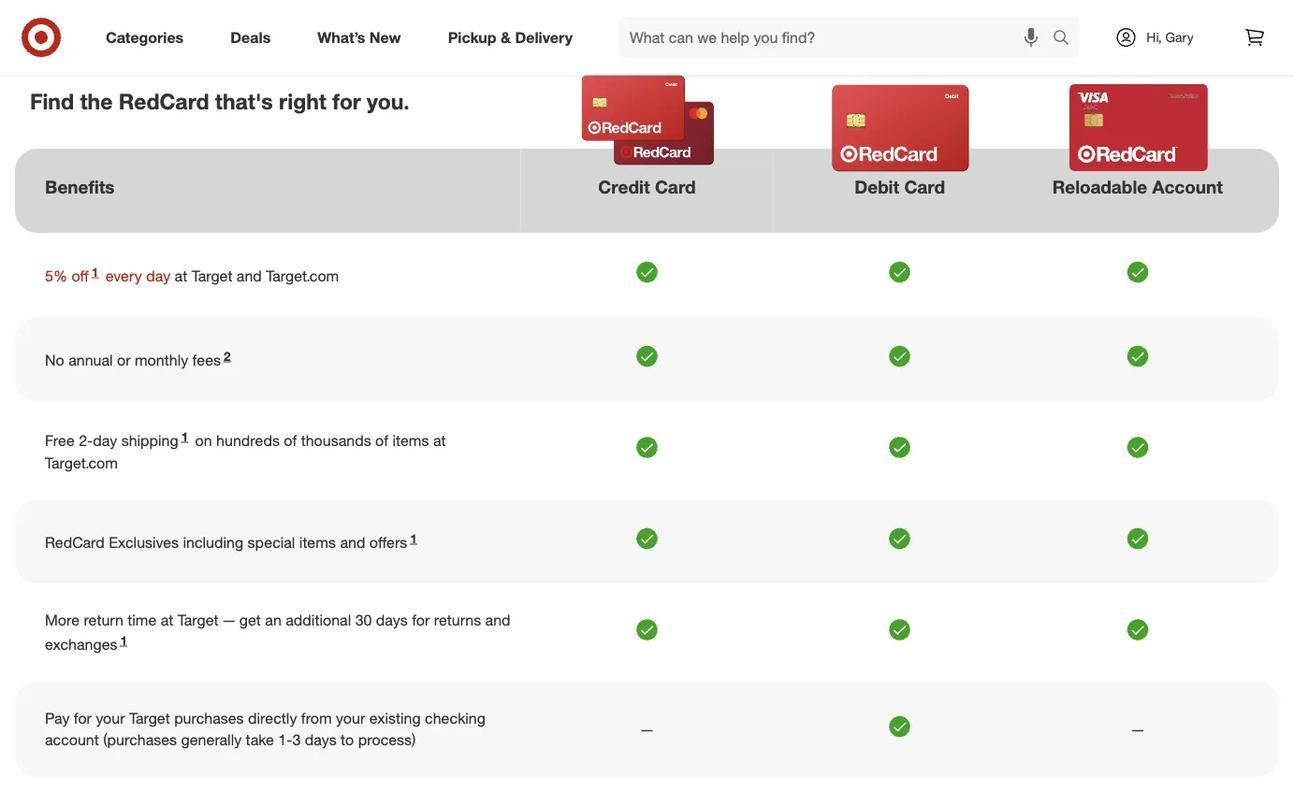 Task type: vqa. For each thing, say whether or not it's contained in the screenshot.
of
yes



Task type: describe. For each thing, give the bounding box(es) containing it.
offers
[[370, 534, 408, 553]]

search button
[[1045, 17, 1090, 62]]

pickup & delivery link
[[432, 17, 596, 58]]

new
[[370, 28, 401, 46]]

an
[[265, 612, 282, 630]]

days inside the pay for your target purchases directly from your existing checking account (purchases generally take 1-3 days to process)
[[305, 732, 337, 750]]

you.
[[367, 88, 410, 115]]

target.com inside 5% off 1 every day at target and target.com
[[266, 268, 339, 286]]

1 inside free 2-day shipping 1
[[181, 429, 188, 444]]

5% off 1 every day at target and target.com
[[45, 264, 339, 286]]

day inside 5% off 1 every day at target and target.com
[[146, 268, 171, 286]]

that's
[[215, 88, 273, 115]]

day inside free 2-day shipping 1
[[93, 432, 117, 451]]

What can we help you find? suggestions appear below search field
[[619, 17, 1058, 58]]

gary
[[1166, 29, 1194, 45]]

account
[[1153, 176, 1224, 198]]

1 your from the left
[[96, 710, 125, 729]]

generally
[[181, 732, 242, 750]]

reloadable account
[[1053, 176, 1224, 198]]

— inside the "more return time at target — get an additional 30 days for returns and exchanges"
[[223, 612, 235, 630]]

more
[[45, 612, 80, 630]]

1 inside 5% off 1 every day at target and target.com
[[92, 264, 99, 279]]

process)
[[358, 732, 416, 750]]

and inside the "more return time at target — get an additional 30 days for returns and exchanges"
[[485, 612, 511, 630]]

return
[[84, 612, 123, 630]]

1 horizontal spatial redcard
[[119, 88, 209, 115]]

what's
[[318, 28, 366, 46]]

at inside 5% off 1 every day at target and target.com
[[175, 268, 187, 286]]

5%
[[45, 268, 67, 286]]

2 link
[[221, 349, 233, 370]]

benefits
[[45, 176, 115, 198]]

and inside redcard exclusives including special items and offers 1
[[340, 534, 365, 553]]

&
[[501, 28, 511, 46]]

1 of from the left
[[284, 432, 297, 451]]

exclusives
[[109, 534, 179, 553]]

redcard reloadable account image
[[1052, 84, 1226, 171]]

target inside 5% off 1 every day at target and target.com
[[192, 268, 233, 286]]

no
[[45, 352, 64, 370]]

account
[[45, 732, 99, 750]]

credit
[[598, 176, 650, 198]]

no annual or monthly fees 2
[[45, 349, 231, 370]]

credit card
[[598, 176, 696, 198]]

redcard debit image
[[814, 81, 988, 175]]

monthly
[[135, 352, 188, 370]]

delivery
[[515, 28, 573, 46]]

from
[[301, 710, 332, 729]]

categories
[[106, 28, 184, 46]]

target inside the "more return time at target — get an additional 30 days for returns and exchanges"
[[178, 612, 219, 630]]

deals link
[[215, 17, 294, 58]]

(purchases
[[103, 732, 177, 750]]

1 link for redcard exclusives including special items and offers
[[408, 531, 420, 553]]

for inside the pay for your target purchases directly from your existing checking account (purchases generally take 1-3 days to process)
[[74, 710, 92, 729]]

including
[[183, 534, 244, 553]]

2-
[[79, 432, 93, 451]]

items inside on hundreds of thousands of items at target.com
[[393, 432, 429, 451]]

card for debit card
[[905, 176, 946, 198]]



Task type: locate. For each thing, give the bounding box(es) containing it.
1 horizontal spatial day
[[146, 268, 171, 286]]

1 horizontal spatial and
[[340, 534, 365, 553]]

2
[[224, 349, 231, 364]]

0 horizontal spatial at
[[161, 612, 174, 630]]

for
[[333, 88, 361, 115], [412, 612, 430, 630], [74, 710, 92, 729]]

day right 'every' at left
[[146, 268, 171, 286]]

0 horizontal spatial days
[[305, 732, 337, 750]]

pickup
[[448, 28, 497, 46]]

1 horizontal spatial target.com
[[266, 268, 339, 286]]

debit card
[[855, 176, 946, 198]]

1
[[92, 264, 99, 279], [181, 429, 188, 444], [410, 531, 417, 546], [120, 633, 127, 648]]

exchanges
[[45, 636, 117, 655]]

the
[[80, 88, 113, 115]]

and inside 5% off 1 every day at target and target.com
[[237, 268, 262, 286]]

for inside the "more return time at target — get an additional 30 days for returns and exchanges"
[[412, 612, 430, 630]]

card
[[655, 176, 696, 198], [905, 176, 946, 198]]

target.com
[[266, 268, 339, 286], [45, 454, 118, 472]]

of
[[284, 432, 297, 451], [376, 432, 388, 451]]

target up "(purchases" on the left of page
[[129, 710, 170, 729]]

target up 2
[[192, 268, 233, 286]]

0 horizontal spatial target.com
[[45, 454, 118, 472]]

1 vertical spatial and
[[340, 534, 365, 553]]

of right thousands
[[376, 432, 388, 451]]

0 horizontal spatial items
[[299, 534, 336, 553]]

2 horizontal spatial at
[[433, 432, 446, 451]]

redcard inside redcard exclusives including special items and offers 1
[[45, 534, 105, 553]]

1 horizontal spatial items
[[393, 432, 429, 451]]

1 vertical spatial at
[[433, 432, 446, 451]]

items right thousands
[[393, 432, 429, 451]]

1 vertical spatial for
[[412, 612, 430, 630]]

0 horizontal spatial and
[[237, 268, 262, 286]]

deals
[[231, 28, 271, 46]]

for left you.
[[333, 88, 361, 115]]

1 horizontal spatial your
[[336, 710, 365, 729]]

1 down return
[[120, 633, 127, 648]]

3
[[293, 732, 301, 750]]

reloadable
[[1053, 176, 1148, 198]]

days inside the "more return time at target — get an additional 30 days for returns and exchanges"
[[376, 612, 408, 630]]

2 vertical spatial for
[[74, 710, 92, 729]]

your
[[96, 710, 125, 729], [336, 710, 365, 729]]

for left returns at the left bottom of the page
[[412, 612, 430, 630]]

2 vertical spatial target
[[129, 710, 170, 729]]

1 vertical spatial redcard
[[45, 534, 105, 553]]

at
[[175, 268, 187, 286], [433, 432, 446, 451], [161, 612, 174, 630]]

day left shipping
[[93, 432, 117, 451]]

items inside redcard exclusives including special items and offers 1
[[299, 534, 336, 553]]

pickup & delivery
[[448, 28, 573, 46]]

1 link
[[89, 264, 101, 286], [179, 429, 191, 451], [408, 531, 420, 553], [117, 633, 130, 655]]

redcard left exclusives
[[45, 534, 105, 553]]

get
[[240, 612, 261, 630]]

2 horizontal spatial and
[[485, 612, 511, 630]]

for up account
[[74, 710, 92, 729]]

on
[[195, 432, 212, 451]]

2 card from the left
[[905, 176, 946, 198]]

days
[[376, 612, 408, 630], [305, 732, 337, 750]]

special
[[248, 534, 295, 553]]

hundreds
[[216, 432, 280, 451]]

1 horizontal spatial for
[[333, 88, 361, 115]]

0 vertical spatial days
[[376, 612, 408, 630]]

1 horizontal spatial —
[[641, 721, 654, 739]]

0 vertical spatial target
[[192, 268, 233, 286]]

1 horizontal spatial of
[[376, 432, 388, 451]]

debit
[[855, 176, 900, 198]]

free 2-day shipping 1
[[45, 429, 188, 451]]

1 horizontal spatial days
[[376, 612, 408, 630]]

30
[[355, 612, 372, 630]]

existing
[[369, 710, 421, 729]]

0 horizontal spatial of
[[284, 432, 297, 451]]

—
[[223, 612, 235, 630], [641, 721, 654, 739], [1132, 721, 1145, 739]]

2 your from the left
[[336, 710, 365, 729]]

1 right "offers"
[[410, 531, 417, 546]]

categories link
[[90, 17, 207, 58]]

1 vertical spatial target.com
[[45, 454, 118, 472]]

0 horizontal spatial card
[[655, 176, 696, 198]]

redcard credit image
[[561, 73, 735, 167]]

0 vertical spatial day
[[146, 268, 171, 286]]

1 horizontal spatial at
[[175, 268, 187, 286]]

time
[[128, 612, 157, 630]]

checking
[[425, 710, 486, 729]]

hi,
[[1147, 29, 1162, 45]]

shipping
[[121, 432, 179, 451]]

items right the special
[[299, 534, 336, 553]]

1 right off
[[92, 264, 99, 279]]

0 horizontal spatial day
[[93, 432, 117, 451]]

at inside on hundreds of thousands of items at target.com
[[433, 432, 446, 451]]

0 vertical spatial for
[[333, 88, 361, 115]]

target left get
[[178, 612, 219, 630]]

annual
[[68, 352, 113, 370]]

0 horizontal spatial redcard
[[45, 534, 105, 553]]

target
[[192, 268, 233, 286], [178, 612, 219, 630], [129, 710, 170, 729]]

0 vertical spatial and
[[237, 268, 262, 286]]

2 vertical spatial and
[[485, 612, 511, 630]]

free
[[45, 432, 75, 451]]

of right hundreds
[[284, 432, 297, 451]]

2 horizontal spatial for
[[412, 612, 430, 630]]

your up to on the left of page
[[336, 710, 365, 729]]

0 vertical spatial target.com
[[266, 268, 339, 286]]

to
[[341, 732, 354, 750]]

redcard exclusives including special items and offers 1
[[45, 531, 417, 553]]

days right 30
[[376, 612, 408, 630]]

target.com inside on hundreds of thousands of items at target.com
[[45, 454, 118, 472]]

thousands
[[301, 432, 371, 451]]

0 horizontal spatial —
[[223, 612, 235, 630]]

1 link for 5% off
[[89, 264, 101, 286]]

2 horizontal spatial —
[[1132, 721, 1145, 739]]

2 of from the left
[[376, 432, 388, 451]]

target inside the pay for your target purchases directly from your existing checking account (purchases generally take 1-3 days to process)
[[129, 710, 170, 729]]

0 vertical spatial items
[[393, 432, 429, 451]]

days down "from"
[[305, 732, 337, 750]]

1-
[[278, 732, 293, 750]]

1 vertical spatial items
[[299, 534, 336, 553]]

0 vertical spatial at
[[175, 268, 187, 286]]

pay
[[45, 710, 70, 729]]

search
[[1045, 30, 1090, 48]]

redcard
[[119, 88, 209, 115], [45, 534, 105, 553]]

directly
[[248, 710, 297, 729]]

1 left on
[[181, 429, 188, 444]]

0 horizontal spatial for
[[74, 710, 92, 729]]

pay for your target purchases directly from your existing checking account (purchases generally take 1-3 days to process)
[[45, 710, 486, 750]]

and
[[237, 268, 262, 286], [340, 534, 365, 553], [485, 612, 511, 630]]

what's new link
[[302, 17, 425, 58]]

additional
[[286, 612, 351, 630]]

2 vertical spatial at
[[161, 612, 174, 630]]

what's new
[[318, 28, 401, 46]]

redcard down categories link
[[119, 88, 209, 115]]

card for credit card
[[655, 176, 696, 198]]

1 link for more return time at target — get an additional 30 days for returns and exchanges
[[117, 633, 130, 655]]

hi, gary
[[1147, 29, 1194, 45]]

card right credit
[[655, 176, 696, 198]]

your up "(purchases" on the left of page
[[96, 710, 125, 729]]

off
[[72, 268, 89, 286]]

1 card from the left
[[655, 176, 696, 198]]

find
[[30, 88, 74, 115]]

1 link for free 2-day shipping
[[179, 429, 191, 451]]

take
[[246, 732, 274, 750]]

1 vertical spatial days
[[305, 732, 337, 750]]

fees
[[192, 352, 221, 370]]

right
[[279, 88, 327, 115]]

more return time at target — get an additional 30 days for returns and exchanges
[[45, 612, 511, 655]]

0 vertical spatial redcard
[[119, 88, 209, 115]]

1 horizontal spatial card
[[905, 176, 946, 198]]

1 inside redcard exclusives including special items and offers 1
[[410, 531, 417, 546]]

every
[[106, 268, 142, 286]]

1 vertical spatial target
[[178, 612, 219, 630]]

card right debit
[[905, 176, 946, 198]]

or
[[117, 352, 131, 370]]

items
[[393, 432, 429, 451], [299, 534, 336, 553]]

find the redcard that's right for you.
[[30, 88, 410, 115]]

day
[[146, 268, 171, 286], [93, 432, 117, 451]]

returns
[[434, 612, 481, 630]]

1 vertical spatial day
[[93, 432, 117, 451]]

at inside the "more return time at target — get an additional 30 days for returns and exchanges"
[[161, 612, 174, 630]]

purchases
[[174, 710, 244, 729]]

on hundreds of thousands of items at target.com
[[45, 432, 446, 472]]

0 horizontal spatial your
[[96, 710, 125, 729]]



